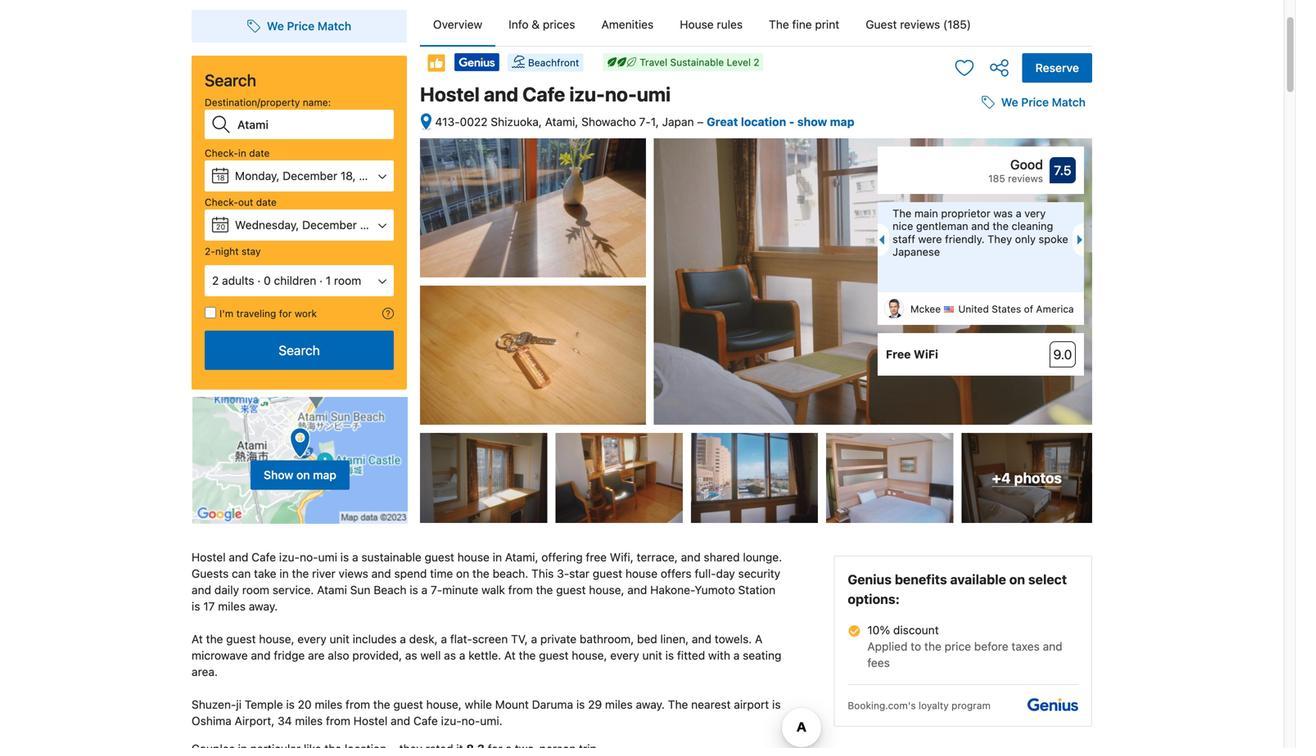 Task type: vqa. For each thing, say whether or not it's contained in the screenshot.
It's recommended to check the tour provider's website or social media channels for the latest departure information before departing for the tour.
no



Task type: describe. For each thing, give the bounding box(es) containing it.
previous image
[[875, 235, 884, 245]]

river
[[312, 567, 336, 581]]

and inside the main proprietor was a very nice gentleman and the cleaning staff were friendly.  they only spoke japanese
[[971, 220, 990, 232]]

wifi
[[914, 348, 938, 361]]

guest down the well at the left of page
[[393, 698, 423, 712]]

nice
[[893, 220, 913, 232]]

no- for hostel and cafe izu-no-umi is a sustainable guest house in atami, offering free wifi, terrace, and shared lounge. guests can take in the river views and spend time on the beach. this 3-star guest house offers full-day security and daily room service. atami sun beach is a 7-minute walk from the guest house, and hakone-yumoto station is 17 miles away. at the guest house, every unit includes a desk, a flat-screen tv, a private bathroom, bed linen, and towels. a microwave and fridge are also provided, as well as a kettle. at the guest house, every unit is fitted with a seating area. shuzen-ji temple is 20 miles from the guest house, while mount daruma is 29 miles away. the nearest airport is oshima airport, 34 miles from hostel and cafe izu-no-umi.
[[300, 551, 318, 564]]

good
[[1010, 157, 1043, 172]]

0 horizontal spatial unit
[[330, 633, 350, 646]]

is right airport
[[772, 698, 781, 712]]

bed
[[637, 633, 657, 646]]

beach.
[[493, 567, 528, 581]]

sustainable
[[361, 551, 422, 564]]

house rules link
[[667, 3, 756, 46]]

2 · from the left
[[319, 274, 323, 287]]

hostel and cafe izu-no-umi is a sustainable guest house in atami, offering free wifi, terrace, and shared lounge. guests can take in the river views and spend time on the beach. this 3-star guest house offers full-day security and daily room service. atami sun beach is a 7-minute walk from the guest house, and hakone-yumoto station is 17 miles away. at the guest house, every unit includes a desk, a flat-screen tv, a private bathroom, bed linen, and towels. a microwave and fridge are also provided, as well as a kettle. at the guest house, every unit is fitted with a seating area. shuzen-ji temple is 20 miles from the guest house, while mount daruma is 29 miles away. the nearest airport is oshima airport, 34 miles from hostel and cafe izu-no-umi.
[[192, 551, 785, 728]]

1 horizontal spatial no-
[[462, 715, 480, 728]]

miles down daily
[[218, 600, 246, 613]]

day
[[716, 567, 735, 581]]

japanese
[[893, 246, 940, 258]]

the up service.
[[292, 567, 309, 581]]

reviews inside guest reviews (185) link
[[900, 18, 940, 31]]

0 horizontal spatial every
[[298, 633, 327, 646]]

fees
[[867, 656, 890, 670]]

match for we price match dropdown button in search section
[[318, 19, 351, 33]]

1
[[326, 274, 331, 287]]

prices
[[543, 18, 575, 31]]

and up the full-
[[681, 551, 701, 564]]

lounge.
[[743, 551, 782, 564]]

states
[[992, 303, 1021, 315]]

if you select this option, we'll show you popular business travel features like breakfast, wifi and free parking. image
[[382, 308, 394, 319]]

before
[[974, 640, 1009, 654]]

scored 7.5 element
[[1050, 157, 1076, 184]]

star
[[569, 567, 590, 581]]

ji
[[236, 698, 242, 712]]

10% discount applied to the price before taxes and fees
[[867, 624, 1063, 670]]

2 vertical spatial from
[[326, 715, 350, 728]]

hostel for hostel and cafe izu-no-umi
[[420, 83, 480, 106]]

screen
[[472, 633, 508, 646]]

18,
[[341, 169, 356, 183]]

guests
[[192, 567, 229, 581]]

0 vertical spatial map
[[830, 115, 855, 129]]

1 vertical spatial every
[[610, 649, 639, 663]]

also
[[328, 649, 349, 663]]

monday, december 18, 2023
[[235, 169, 387, 183]]

full-
[[695, 567, 716, 581]]

well
[[420, 649, 441, 663]]

guest
[[866, 18, 897, 31]]

december for monday,
[[283, 169, 337, 183]]

taxes
[[1012, 640, 1040, 654]]

price inside search section
[[287, 19, 315, 33]]

413-0022 shizuoka, atami, showacho 7-1, japan – great location - show map
[[435, 115, 855, 129]]

on inside search section
[[296, 468, 310, 482]]

match for bottommost we price match dropdown button
[[1052, 96, 1086, 109]]

a inside the main proprietor was a very nice gentleman and the cleaning staff were friendly.  they only spoke japanese
[[1016, 207, 1022, 220]]

3-
[[557, 567, 569, 581]]

and left hakone-
[[628, 584, 647, 597]]

the fine print link
[[756, 3, 853, 46]]

guest up "time"
[[425, 551, 454, 564]]

1 horizontal spatial izu-
[[441, 715, 462, 728]]

a down flat-
[[459, 649, 465, 663]]

2-
[[205, 246, 215, 257]]

airport
[[734, 698, 769, 712]]

is down linen,
[[665, 649, 674, 663]]

house, down star
[[589, 584, 624, 597]]

1 horizontal spatial in
[[280, 567, 289, 581]]

+4
[[992, 470, 1011, 487]]

185
[[988, 173, 1005, 184]]

0 vertical spatial 2
[[754, 57, 760, 68]]

hostel for hostel and cafe izu-no-umi is a sustainable guest house in atami, offering free wifi, terrace, and shared lounge. guests can take in the river views and spend time on the beach. this 3-star guest house offers full-day security and daily room service. atami sun beach is a 7-minute walk from the guest house, and hakone-yumoto station is 17 miles away. at the guest house, every unit includes a desk, a flat-screen tv, a private bathroom, bed linen, and towels. a microwave and fridge are also provided, as well as a kettle. at the guest house, every unit is fitted with a seating area. shuzen-ji temple is 20 miles from the guest house, while mount daruma is 29 miles away. the nearest airport is oshima airport, 34 miles from hostel and cafe izu-no-umi.
[[192, 551, 226, 564]]

oshima
[[192, 715, 232, 728]]

miles down the also
[[315, 698, 342, 712]]

0 vertical spatial house
[[457, 551, 490, 564]]

search button
[[205, 331, 394, 370]]

1 vertical spatial unit
[[642, 649, 662, 663]]

area.
[[192, 665, 218, 679]]

scored 9.0 element
[[1050, 342, 1076, 368]]

2023 for wednesday, december 20, 2023
[[380, 218, 408, 232]]

yumoto
[[695, 584, 735, 597]]

+4 photos
[[992, 470, 1062, 487]]

security
[[738, 567, 781, 581]]

night
[[215, 246, 239, 257]]

and down the provided,
[[391, 715, 410, 728]]

views
[[339, 567, 368, 581]]

0022
[[460, 115, 488, 129]]

showacho
[[582, 115, 636, 129]]

miles right 29
[[605, 698, 633, 712]]

34
[[278, 715, 292, 728]]

guest reviews (185) link
[[853, 3, 984, 46]]

miles right 34
[[295, 715, 323, 728]]

gentleman
[[916, 220, 968, 232]]

and up 17 on the left of page
[[192, 584, 211, 597]]

can
[[232, 567, 251, 581]]

-
[[789, 115, 795, 129]]

Where are you going? field
[[231, 110, 394, 139]]

umi for hostel and cafe izu-no-umi is a sustainable guest house in atami, offering free wifi, terrace, and shared lounge. guests can take in the river views and spend time on the beach. this 3-star guest house offers full-day security and daily room service. atami sun beach is a 7-minute walk from the guest house, and hakone-yumoto station is 17 miles away. at the guest house, every unit includes a desk, a flat-screen tv, a private bathroom, bed linen, and towels. a microwave and fridge are also provided, as well as a kettle. at the guest house, every unit is fitted with a seating area. shuzen-ji temple is 20 miles from the guest house, while mount daruma is 29 miles away. the nearest airport is oshima airport, 34 miles from hostel and cafe izu-no-umi.
[[318, 551, 337, 564]]

name:
[[303, 97, 331, 108]]

applied
[[867, 640, 908, 654]]

check-out date
[[205, 197, 277, 208]]

check-in date
[[205, 147, 270, 159]]

izu- for hostel and cafe izu-no-umi
[[569, 83, 605, 106]]

click to open map view image
[[420, 113, 432, 132]]

no- for hostel and cafe izu-no-umi
[[605, 83, 637, 106]]

0
[[264, 274, 271, 287]]

0 vertical spatial 7-
[[639, 115, 651, 129]]

temple
[[245, 698, 283, 712]]

linen,
[[660, 633, 689, 646]]

while
[[465, 698, 492, 712]]

1 horizontal spatial cafe
[[413, 715, 438, 728]]

2-night stay
[[205, 246, 261, 257]]

the down tv,
[[519, 649, 536, 663]]

time
[[430, 567, 453, 581]]

map inside search section
[[313, 468, 336, 482]]

20,
[[360, 218, 377, 232]]

to
[[911, 640, 921, 654]]

guest down private at the bottom left
[[539, 649, 569, 663]]

adults
[[222, 274, 254, 287]]

wednesday, december 20, 2023
[[235, 218, 408, 232]]

0 vertical spatial from
[[508, 584, 533, 597]]

20 inside search section
[[216, 223, 225, 231]]

shuzen-
[[192, 698, 236, 712]]

and left fridge
[[251, 649, 271, 663]]

izu- for hostel and cafe izu-no-umi is a sustainable guest house in atami, offering free wifi, terrace, and shared lounge. guests can take in the river views and spend time on the beach. this 3-star guest house offers full-day security and daily room service. atami sun beach is a 7-minute walk from the guest house, and hakone-yumoto station is 17 miles away. at the guest house, every unit includes a desk, a flat-screen tv, a private bathroom, bed linen, and towels. a microwave and fridge are also provided, as well as a kettle. at the guest house, every unit is fitted with a seating area. shuzen-ji temple is 20 miles from the guest house, while mount daruma is 29 miles away. the nearest airport is oshima airport, 34 miles from hostel and cafe izu-no-umi.
[[279, 551, 300, 564]]

0 horizontal spatial away.
[[249, 600, 278, 613]]

1 vertical spatial from
[[346, 698, 370, 712]]

main
[[915, 207, 938, 220]]

date for check-out date
[[256, 197, 277, 208]]

2023 for monday, december 18, 2023
[[359, 169, 387, 183]]

free wifi
[[886, 348, 938, 361]]

2 as from the left
[[444, 649, 456, 663]]

travel sustainable level 2
[[640, 57, 760, 68]]

daruma
[[532, 698, 573, 712]]

we price match for we price match dropdown button in search section
[[267, 19, 351, 33]]

1 vertical spatial we price match button
[[975, 88, 1092, 117]]

proprietor
[[941, 207, 991, 220]]

search section
[[185, 0, 414, 525]]

the inside the main proprietor was a very nice gentleman and the cleaning staff were friendly.  they only spoke japanese
[[993, 220, 1009, 232]]

&
[[532, 18, 540, 31]]

a up views
[[352, 551, 358, 564]]

reserve
[[1036, 61, 1079, 75]]

and up can
[[229, 551, 248, 564]]

house, up fridge
[[259, 633, 294, 646]]

show
[[797, 115, 827, 129]]

house, left while
[[426, 698, 462, 712]]

and up beach
[[371, 567, 391, 581]]

–
[[697, 115, 704, 129]]

loyalty
[[919, 700, 949, 712]]

level
[[727, 57, 751, 68]]

guest down free
[[593, 567, 622, 581]]

1 as from the left
[[405, 649, 417, 663]]

available
[[950, 572, 1006, 588]]

1 horizontal spatial house
[[626, 567, 658, 581]]

a left desk,
[[400, 633, 406, 646]]

a down spend
[[421, 584, 428, 597]]

this
[[531, 567, 554, 581]]

microwave
[[192, 649, 248, 663]]



Task type: locate. For each thing, give the bounding box(es) containing it.
in up beach.
[[493, 551, 502, 564]]

we inside search section
[[267, 19, 284, 33]]

· left 1
[[319, 274, 323, 287]]

show on map button
[[192, 396, 409, 525], [251, 461, 350, 490]]

2023
[[359, 169, 387, 183], [380, 218, 408, 232]]

no- down while
[[462, 715, 480, 728]]

is down spend
[[410, 584, 418, 597]]

0 horizontal spatial price
[[287, 19, 315, 33]]

1 vertical spatial 2
[[212, 274, 219, 287]]

umi.
[[480, 715, 503, 728]]

2023 right 18,
[[359, 169, 387, 183]]

the left fine
[[769, 18, 789, 31]]

20 inside hostel and cafe izu-no-umi is a sustainable guest house in atami, offering free wifi, terrace, and shared lounge. guests can take in the river views and spend time on the beach. this 3-star guest house offers full-day security and daily room service. atami sun beach is a 7-minute walk from the guest house, and hakone-yumoto station is 17 miles away. at the guest house, every unit includes a desk, a flat-screen tv, a private bathroom, bed linen, and towels. a microwave and fridge are also provided, as well as a kettle. at the guest house, every unit is fitted with a seating area. shuzen-ji temple is 20 miles from the guest house, while mount daruma is 29 miles away. the nearest airport is oshima airport, 34 miles from hostel and cafe izu-no-umi.
[[298, 698, 312, 712]]

hostel
[[420, 83, 480, 106], [192, 551, 226, 564], [354, 715, 388, 728]]

seating
[[743, 649, 782, 663]]

the down this
[[536, 584, 553, 597]]

1 horizontal spatial the
[[769, 18, 789, 31]]

2 horizontal spatial cafe
[[523, 83, 565, 106]]

options:
[[848, 592, 900, 607]]

0 vertical spatial away.
[[249, 600, 278, 613]]

0 horizontal spatial at
[[192, 633, 203, 646]]

room
[[334, 274, 361, 287], [242, 584, 269, 597]]

every down bathroom,
[[610, 649, 639, 663]]

nearest
[[691, 698, 731, 712]]

reviews down 'good'
[[1008, 173, 1043, 184]]

destination/property name:
[[205, 97, 331, 108]]

match inside search section
[[318, 19, 351, 33]]

price
[[945, 640, 971, 654]]

rated good element
[[886, 155, 1043, 175]]

a right tv,
[[531, 633, 537, 646]]

1 horizontal spatial hostel
[[354, 715, 388, 728]]

at up microwave
[[192, 633, 203, 646]]

price down reserve button
[[1021, 96, 1049, 109]]

2 horizontal spatial in
[[493, 551, 502, 564]]

december for wednesday,
[[302, 218, 357, 232]]

17
[[203, 600, 215, 613]]

and up fitted
[[692, 633, 712, 646]]

search
[[205, 70, 256, 90], [279, 343, 320, 358]]

united
[[958, 303, 989, 315]]

on
[[296, 468, 310, 482], [456, 567, 469, 581], [1009, 572, 1025, 588]]

1 vertical spatial we price match
[[1001, 96, 1086, 109]]

if you select this option, we'll show you popular business travel features like breakfast, wifi and free parking. image
[[382, 308, 394, 319]]

10%
[[867, 624, 890, 637]]

we
[[267, 19, 284, 33], [1001, 96, 1018, 109]]

0 vertical spatial december
[[283, 169, 337, 183]]

search down work
[[279, 343, 320, 358]]

atami, inside hostel and cafe izu-no-umi is a sustainable guest house in atami, offering free wifi, terrace, and shared lounge. guests can take in the river views and spend time on the beach. this 3-star guest house offers full-day security and daily room service. atami sun beach is a 7-minute walk from the guest house, and hakone-yumoto station is 17 miles away. at the guest house, every unit includes a desk, a flat-screen tv, a private bathroom, bed linen, and towels. a microwave and fridge are also provided, as well as a kettle. at the guest house, every unit is fitted with a seating area. shuzen-ji temple is 20 miles from the guest house, while mount daruma is 29 miles away. the nearest airport is oshima airport, 34 miles from hostel and cafe izu-no-umi.
[[505, 551, 538, 564]]

at down tv,
[[504, 649, 516, 663]]

check-
[[205, 147, 238, 159], [205, 197, 238, 208]]

0 horizontal spatial house
[[457, 551, 490, 564]]

kettle.
[[468, 649, 501, 663]]

i'm
[[219, 308, 234, 319]]

hostel up "guests"
[[192, 551, 226, 564]]

2 vertical spatial the
[[668, 698, 688, 712]]

select
[[1028, 572, 1067, 588]]

0 vertical spatial price
[[287, 19, 315, 33]]

1 horizontal spatial unit
[[642, 649, 662, 663]]

includes
[[353, 633, 397, 646]]

1 vertical spatial hostel
[[192, 551, 226, 564]]

1 · from the left
[[257, 274, 261, 287]]

0 vertical spatial match
[[318, 19, 351, 33]]

valign  initial image
[[427, 53, 446, 73]]

on inside hostel and cafe izu-no-umi is a sustainable guest house in atami, offering free wifi, terrace, and shared lounge. guests can take in the river views and spend time on the beach. this 3-star guest house offers full-day security and daily room service. atami sun beach is a 7-minute walk from the guest house, and hakone-yumoto station is 17 miles away. at the guest house, every unit includes a desk, a flat-screen tv, a private bathroom, bed linen, and towels. a microwave and fridge are also provided, as well as a kettle. at the guest house, every unit is fitted with a seating area. shuzen-ji temple is 20 miles from the guest house, while mount daruma is 29 miles away. the nearest airport is oshima airport, 34 miles from hostel and cafe izu-no-umi.
[[456, 567, 469, 581]]

in inside search section
[[238, 147, 246, 159]]

next image
[[1078, 235, 1087, 245]]

we price match button inside search section
[[241, 11, 358, 41]]

guest down 3-
[[556, 584, 586, 597]]

18
[[216, 174, 225, 182]]

1 horizontal spatial match
[[1052, 96, 1086, 109]]

izu- up service.
[[279, 551, 300, 564]]

1 horizontal spatial search
[[279, 343, 320, 358]]

0 horizontal spatial as
[[405, 649, 417, 663]]

december
[[283, 169, 337, 183], [302, 218, 357, 232]]

check- up 18
[[205, 147, 238, 159]]

the up 'nice'
[[893, 207, 912, 220]]

overview
[[433, 18, 482, 31]]

1 check- from the top
[[205, 147, 238, 159]]

413-
[[435, 115, 460, 129]]

japan
[[662, 115, 694, 129]]

travel
[[640, 57, 667, 68]]

izu- up showacho
[[569, 83, 605, 106]]

was
[[994, 207, 1013, 220]]

1 horizontal spatial we price match button
[[975, 88, 1092, 117]]

december left 18,
[[283, 169, 337, 183]]

on inside genius benefits available on select options:
[[1009, 572, 1025, 588]]

a down the towels.
[[734, 649, 740, 663]]

with
[[708, 649, 730, 663]]

1 horizontal spatial 20
[[298, 698, 312, 712]]

7.5
[[1054, 163, 1072, 178]]

on left select
[[1009, 572, 1025, 588]]

away. right 29
[[636, 698, 665, 712]]

0 horizontal spatial reviews
[[900, 18, 940, 31]]

room down take
[[242, 584, 269, 597]]

room inside hostel and cafe izu-no-umi is a sustainable guest house in atami, offering free wifi, terrace, and shared lounge. guests can take in the river views and spend time on the beach. this 3-star guest house offers full-day security and daily room service. atami sun beach is a 7-minute walk from the guest house, and hakone-yumoto station is 17 miles away. at the guest house, every unit includes a desk, a flat-screen tv, a private bathroom, bed linen, and towels. a microwave and fridge are also provided, as well as a kettle. at the guest house, every unit is fitted with a seating area. shuzen-ji temple is 20 miles from the guest house, while mount daruma is 29 miles away. the nearest airport is oshima airport, 34 miles from hostel and cafe izu-no-umi.
[[242, 584, 269, 597]]

every up are
[[298, 633, 327, 646]]

1 vertical spatial in
[[493, 551, 502, 564]]

sustainable
[[670, 57, 724, 68]]

search up destination/property on the left
[[205, 70, 256, 90]]

cafe up take
[[252, 551, 276, 564]]

2 check- from the top
[[205, 197, 238, 208]]

check- down 18
[[205, 197, 238, 208]]

in
[[238, 147, 246, 159], [493, 551, 502, 564], [280, 567, 289, 581]]

2 right the level at the top right
[[754, 57, 760, 68]]

0 vertical spatial check-
[[205, 147, 238, 159]]

0 vertical spatial no-
[[605, 83, 637, 106]]

fitted
[[677, 649, 705, 663]]

take
[[254, 567, 276, 581]]

and right 'taxes'
[[1043, 640, 1063, 654]]

0 horizontal spatial no-
[[300, 551, 318, 564]]

a right was on the right of page
[[1016, 207, 1022, 220]]

mount
[[495, 698, 529, 712]]

price
[[287, 19, 315, 33], [1021, 96, 1049, 109]]

cafe left umi.
[[413, 715, 438, 728]]

date up monday,
[[249, 147, 270, 159]]

1 vertical spatial house
[[626, 567, 658, 581]]

2 vertical spatial in
[[280, 567, 289, 581]]

a
[[755, 633, 763, 646]]

0 horizontal spatial we
[[267, 19, 284, 33]]

house, down bathroom,
[[572, 649, 607, 663]]

7- left japan at the top right of page
[[639, 115, 651, 129]]

0 horizontal spatial 7-
[[431, 584, 442, 597]]

the up microwave
[[206, 633, 223, 646]]

umi for hostel and cafe izu-no-umi
[[637, 83, 671, 106]]

search inside button
[[279, 343, 320, 358]]

free
[[886, 348, 911, 361]]

0 horizontal spatial in
[[238, 147, 246, 159]]

20 right temple
[[298, 698, 312, 712]]

1 vertical spatial 2023
[[380, 218, 408, 232]]

1 vertical spatial map
[[313, 468, 336, 482]]

umi up river
[[318, 551, 337, 564]]

0 vertical spatial date
[[249, 147, 270, 159]]

2 vertical spatial no-
[[462, 715, 480, 728]]

0 horizontal spatial map
[[313, 468, 336, 482]]

and inside 10% discount applied to the price before taxes and fees
[[1043, 640, 1063, 654]]

1 horizontal spatial as
[[444, 649, 456, 663]]

1 vertical spatial match
[[1052, 96, 1086, 109]]

house
[[680, 18, 714, 31]]

the inside 10% discount applied to the price before taxes and fees
[[924, 640, 942, 654]]

1 vertical spatial search
[[279, 343, 320, 358]]

i'm traveling for work
[[219, 308, 317, 319]]

0 vertical spatial search
[[205, 70, 256, 90]]

7- inside hostel and cafe izu-no-umi is a sustainable guest house in atami, offering free wifi, terrace, and shared lounge. guests can take in the river views and spend time on the beach. this 3-star guest house offers full-day security and daily room service. atami sun beach is a 7-minute walk from the guest house, and hakone-yumoto station is 17 miles away. at the guest house, every unit includes a desk, a flat-screen tv, a private bathroom, bed linen, and towels. a microwave and fridge are also provided, as well as a kettle. at the guest house, every unit is fitted with a seating area. shuzen-ji temple is 20 miles from the guest house, while mount daruma is 29 miles away. the nearest airport is oshima airport, 34 miles from hostel and cafe izu-no-umi.
[[431, 584, 442, 597]]

from down the also
[[346, 698, 370, 712]]

izu- left umi.
[[441, 715, 462, 728]]

date right out
[[256, 197, 277, 208]]

0 horizontal spatial 2
[[212, 274, 219, 287]]

we price match for bottommost we price match dropdown button
[[1001, 96, 1086, 109]]

print
[[815, 18, 840, 31]]

booking.com's
[[848, 700, 916, 712]]

2 vertical spatial cafe
[[413, 715, 438, 728]]

on up minute
[[456, 567, 469, 581]]

reserve button
[[1022, 53, 1092, 83]]

0 horizontal spatial atami,
[[505, 551, 538, 564]]

2
[[754, 57, 760, 68], [212, 274, 219, 287]]

the for the fine print
[[769, 18, 789, 31]]

2 inside dropdown button
[[212, 274, 219, 287]]

unit down the bed
[[642, 649, 662, 663]]

a left flat-
[[441, 633, 447, 646]]

1 horizontal spatial away.
[[636, 698, 665, 712]]

hostel down the provided,
[[354, 715, 388, 728]]

0 vertical spatial we price match
[[267, 19, 351, 33]]

0 horizontal spatial umi
[[318, 551, 337, 564]]

rules
[[717, 18, 743, 31]]

the up walk
[[472, 567, 490, 581]]

0 vertical spatial hostel
[[420, 83, 480, 106]]

is left 29
[[576, 698, 585, 712]]

miles
[[218, 600, 246, 613], [315, 698, 342, 712], [605, 698, 633, 712], [295, 715, 323, 728]]

overview link
[[420, 3, 496, 46]]

the inside hostel and cafe izu-no-umi is a sustainable guest house in atami, offering free wifi, terrace, and shared lounge. guests can take in the river views and spend time on the beach. this 3-star guest house offers full-day security and daily room service. atami sun beach is a 7-minute walk from the guest house, and hakone-yumoto station is 17 miles away. at the guest house, every unit includes a desk, a flat-screen tv, a private bathroom, bed linen, and towels. a microwave and fridge are also provided, as well as a kettle. at the guest house, every unit is fitted with a seating area. shuzen-ji temple is 20 miles from the guest house, while mount daruma is 29 miles away. the nearest airport is oshima airport, 34 miles from hostel and cafe izu-no-umi.
[[668, 698, 688, 712]]

the down the provided,
[[373, 698, 390, 712]]

0 horizontal spatial cafe
[[252, 551, 276, 564]]

fine
[[792, 18, 812, 31]]

2 left "adults"
[[212, 274, 219, 287]]

umi inside hostel and cafe izu-no-umi is a sustainable guest house in atami, offering free wifi, terrace, and shared lounge. guests can take in the river views and spend time on the beach. this 3-star guest house offers full-day security and daily room service. atami sun beach is a 7-minute walk from the guest house, and hakone-yumoto station is 17 miles away. at the guest house, every unit includes a desk, a flat-screen tv, a private bathroom, bed linen, and towels. a microwave and fridge are also provided, as well as a kettle. at the guest house, every unit is fitted with a seating area. shuzen-ji temple is 20 miles from the guest house, while mount daruma is 29 miles away. the nearest airport is oshima airport, 34 miles from hostel and cafe izu-no-umi.
[[318, 551, 337, 564]]

cafe for hostel and cafe izu-no-umi is a sustainable guest house in atami, offering free wifi, terrace, and shared lounge. guests can take in the river views and spend time on the beach. this 3-star guest house offers full-day security and daily room service. atami sun beach is a 7-minute walk from the guest house, and hakone-yumoto station is 17 miles away. at the guest house, every unit includes a desk, a flat-screen tv, a private bathroom, bed linen, and towels. a microwave and fridge are also provided, as well as a kettle. at the guest house, every unit is fitted with a seating area. shuzen-ji temple is 20 miles from the guest house, while mount daruma is 29 miles away. the nearest airport is oshima airport, 34 miles from hostel and cafe izu-no-umi.
[[252, 551, 276, 564]]

is up 34
[[286, 698, 295, 712]]

only
[[1015, 233, 1036, 245]]

1 horizontal spatial on
[[456, 567, 469, 581]]

booking.com's loyalty program
[[848, 700, 991, 712]]

1 vertical spatial away.
[[636, 698, 665, 712]]

1 horizontal spatial umi
[[637, 83, 671, 106]]

check- for out
[[205, 197, 238, 208]]

spoke
[[1039, 233, 1068, 245]]

cafe for hostel and cafe izu-no-umi
[[523, 83, 565, 106]]

reviews left (185)
[[900, 18, 940, 31]]

discount
[[893, 624, 939, 637]]

1 horizontal spatial we
[[1001, 96, 1018, 109]]

room right 1
[[334, 274, 361, 287]]

the for the main proprietor was a very nice gentleman and the cleaning staff were friendly.  they only spoke japanese
[[893, 207, 912, 220]]

0 vertical spatial atami,
[[545, 115, 578, 129]]

0 vertical spatial cafe
[[523, 83, 565, 106]]

as left the well at the left of page
[[405, 649, 417, 663]]

in up monday,
[[238, 147, 246, 159]]

info & prices link
[[496, 3, 588, 46]]

photos
[[1014, 470, 1062, 487]]

december left 20,
[[302, 218, 357, 232]]

atami, down hostel and cafe izu-no-umi on the top of page
[[545, 115, 578, 129]]

1 vertical spatial room
[[242, 584, 269, 597]]

date for check-in date
[[249, 147, 270, 159]]

in up service.
[[280, 567, 289, 581]]

1 horizontal spatial atami,
[[545, 115, 578, 129]]

we price match button down reserve button
[[975, 88, 1092, 117]]

0 vertical spatial 2023
[[359, 169, 387, 183]]

1 horizontal spatial price
[[1021, 96, 1049, 109]]

stay
[[242, 246, 261, 257]]

on right show
[[296, 468, 310, 482]]

match up name:
[[318, 19, 351, 33]]

1 horizontal spatial we price match
[[1001, 96, 1086, 109]]

1 vertical spatial no-
[[300, 551, 318, 564]]

we price match button
[[241, 11, 358, 41], [975, 88, 1092, 117]]

0 horizontal spatial search
[[205, 70, 256, 90]]

guest reviews (185)
[[866, 18, 971, 31]]

20 up night
[[216, 223, 225, 231]]

destination/property
[[205, 97, 300, 108]]

0 vertical spatial we price match button
[[241, 11, 358, 41]]

1 vertical spatial at
[[504, 649, 516, 663]]

is left 17 on the left of page
[[192, 600, 200, 613]]

0 vertical spatial 20
[[216, 223, 225, 231]]

cleaning
[[1012, 220, 1053, 232]]

show
[[264, 468, 293, 482]]

house down the terrace,
[[626, 567, 658, 581]]

work
[[295, 308, 317, 319]]

1 vertical spatial izu-
[[279, 551, 300, 564]]

staff
[[893, 233, 915, 245]]

cafe
[[523, 83, 565, 106], [252, 551, 276, 564], [413, 715, 438, 728]]

no-
[[605, 83, 637, 106], [300, 551, 318, 564], [462, 715, 480, 728]]

no- up river
[[300, 551, 318, 564]]

7- down "time"
[[431, 584, 442, 597]]

and up the shizuoka,
[[484, 83, 518, 106]]

guest up microwave
[[226, 633, 256, 646]]

is up views
[[340, 551, 349, 564]]

0 horizontal spatial we price match
[[267, 19, 351, 33]]

the fine print
[[769, 18, 840, 31]]

0 horizontal spatial izu-
[[279, 551, 300, 564]]

reviews inside the good 185 reviews
[[1008, 173, 1043, 184]]

atami, up beach.
[[505, 551, 538, 564]]

1 vertical spatial umi
[[318, 551, 337, 564]]

the
[[769, 18, 789, 31], [893, 207, 912, 220], [668, 698, 688, 712]]

terrace,
[[637, 551, 678, 564]]

0 vertical spatial the
[[769, 18, 789, 31]]

location
[[741, 115, 786, 129]]

1 horizontal spatial 2
[[754, 57, 760, 68]]

hostel and cafe izu-no-umi
[[420, 83, 671, 106]]

0 vertical spatial umi
[[637, 83, 671, 106]]

the left nearest
[[668, 698, 688, 712]]

we price match down reserve button
[[1001, 96, 1086, 109]]

the up they
[[993, 220, 1009, 232]]

1 vertical spatial we
[[1001, 96, 1018, 109]]

2 vertical spatial hostel
[[354, 715, 388, 728]]

2 horizontal spatial izu-
[[569, 83, 605, 106]]

0 horizontal spatial the
[[668, 698, 688, 712]]

desk,
[[409, 633, 438, 646]]

1 horizontal spatial map
[[830, 115, 855, 129]]

0 vertical spatial izu-
[[569, 83, 605, 106]]

unit up the also
[[330, 633, 350, 646]]

2 horizontal spatial no-
[[605, 83, 637, 106]]

0 vertical spatial room
[[334, 274, 361, 287]]

2023 right 20,
[[380, 218, 408, 232]]

check- for in
[[205, 147, 238, 159]]

1 vertical spatial 7-
[[431, 584, 442, 597]]

cafe down beachfront
[[523, 83, 565, 106]]

we price match inside search section
[[267, 19, 351, 33]]

no- up showacho
[[605, 83, 637, 106]]

0 vertical spatial in
[[238, 147, 246, 159]]

provided,
[[352, 649, 402, 663]]

0 horizontal spatial hostel
[[192, 551, 226, 564]]

0 vertical spatial every
[[298, 633, 327, 646]]

minute
[[442, 584, 478, 597]]

room inside dropdown button
[[334, 274, 361, 287]]

children
[[274, 274, 316, 287]]

beach
[[374, 584, 407, 597]]

we up 'good'
[[1001, 96, 1018, 109]]

the inside the main proprietor was a very nice gentleman and the cleaning staff were friendly.  they only spoke japanese
[[893, 207, 912, 220]]

info & prices
[[509, 18, 575, 31]]

0 horizontal spatial room
[[242, 584, 269, 597]]

0 horizontal spatial match
[[318, 19, 351, 33]]

1 horizontal spatial 7-
[[639, 115, 651, 129]]



